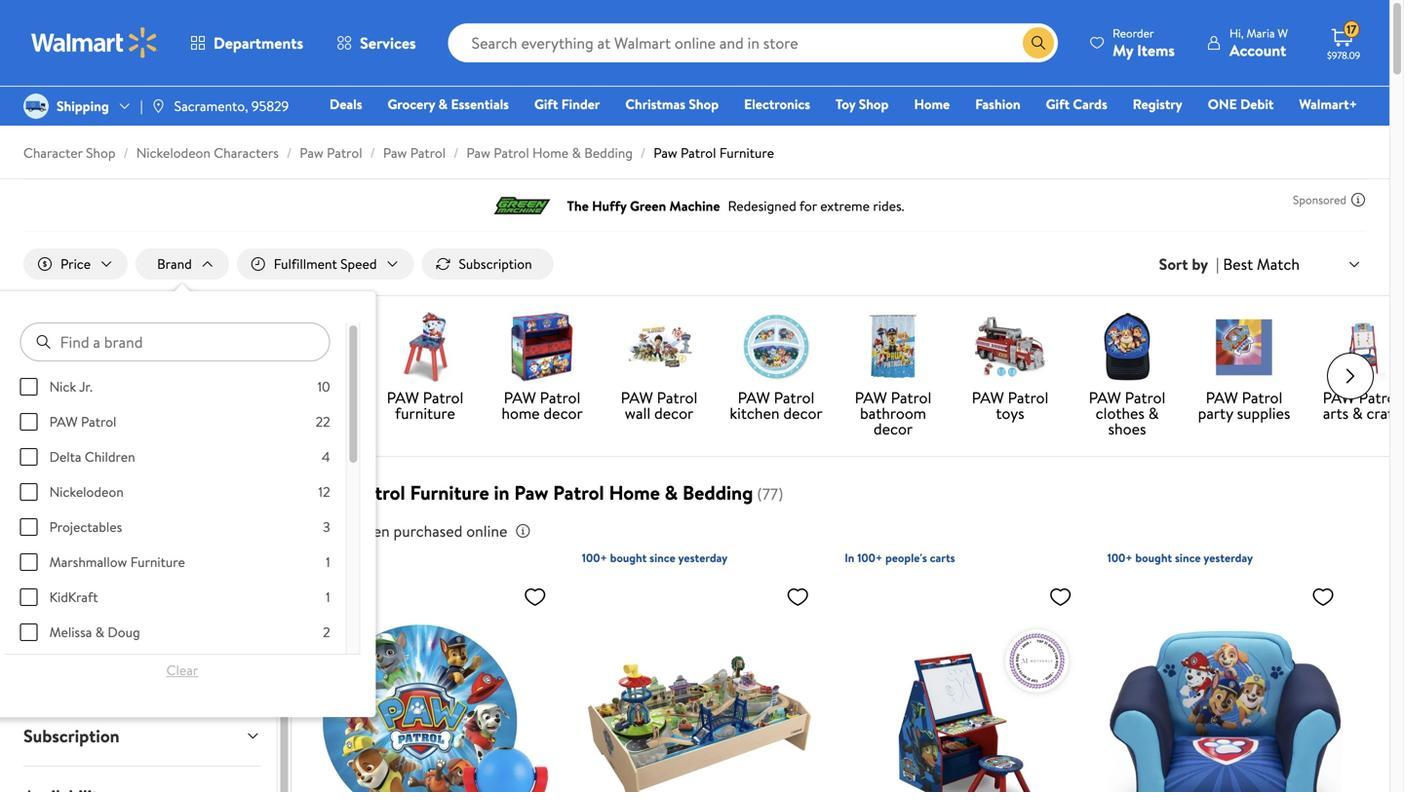 Task type: vqa. For each thing, say whether or not it's contained in the screenshot.
Account
yes



Task type: describe. For each thing, give the bounding box(es) containing it.
4
[[322, 448, 330, 467]]

1 / from the left
[[123, 143, 128, 162]]

2 horizontal spatial home
[[914, 95, 950, 114]]

paw down grocery
[[383, 143, 407, 162]]

subscription inside button
[[459, 254, 532, 274]]

paw for party
[[1206, 387, 1238, 409]]

cards
[[1073, 95, 1107, 114]]

walmart+ link
[[1290, 94, 1366, 115]]

0 horizontal spatial home
[[532, 143, 569, 162]]

patrol inside sort and filter section element
[[81, 413, 116, 432]]

paw right in
[[514, 479, 548, 507]]

people's
[[885, 550, 927, 567]]

paw up 3
[[315, 479, 350, 507]]

paw patrol
[[49, 413, 116, 432]]

characters
[[214, 143, 279, 162]]

patrol down essentials
[[494, 143, 529, 162]]

fashion
[[975, 95, 1020, 114]]

pickup today image
[[156, 312, 226, 382]]

12
[[318, 483, 330, 502]]

finder
[[561, 95, 600, 114]]

online
[[466, 521, 507, 542]]

paw patrol toys
[[972, 387, 1049, 424]]

patrol inside "paw patrol arts & craft"
[[1359, 387, 1400, 409]]

gift cards
[[1046, 95, 1107, 114]]

nickelodeon paw patrol projectable night light, plug in, light sensing, 30604 image
[[319, 577, 555, 793]]

my
[[1113, 39, 1133, 61]]

home link
[[905, 94, 959, 115]]

paw patrol clothes image
[[1092, 312, 1162, 382]]

account
[[1230, 39, 1286, 61]]

yesterday for add to favorites list, kidkraft paw patrol adventure bay wooden play table with 73 accessories icon
[[678, 550, 728, 567]]

walmart+
[[1299, 95, 1357, 114]]

christmas shop link
[[617, 94, 728, 115]]

fulfillment speed
[[274, 254, 377, 274]]

grocery & essentials link
[[379, 94, 518, 115]]

paw patrol furniture
[[387, 387, 463, 424]]

christmas
[[625, 95, 685, 114]]

17
[[1347, 21, 1357, 38]]

best match
[[1223, 253, 1300, 275]]

decor for kitchen
[[783, 403, 823, 424]]

0 vertical spatial |
[[140, 96, 143, 116]]

price for price when purchased online
[[315, 521, 350, 542]]

1 paw patrol link from the left
[[300, 143, 362, 162]]

paw for bathroom
[[855, 387, 887, 409]]

& inside sort and filter section element
[[95, 623, 104, 642]]

(77)
[[757, 484, 783, 505]]

0 vertical spatial bedding
[[584, 143, 633, 162]]

christmas shop
[[625, 95, 719, 114]]

Find a brand search field
[[20, 323, 330, 362]]

search icon image
[[1031, 35, 1046, 51]]

Walmart Site-Wide search field
[[448, 23, 1058, 62]]

party
[[1198, 403, 1233, 424]]

nick jr. paw patrol deluxe kids art table, easel, desk, stool & toy organizer by delta children, greenguard gold certified image
[[845, 577, 1080, 793]]

2 paw patrol link from the left
[[383, 143, 446, 162]]

marshmallow
[[49, 553, 127, 572]]

nick
[[49, 377, 76, 396]]

kitchen
[[730, 403, 780, 424]]

price button
[[23, 249, 128, 280]]

grocery & essentials
[[388, 95, 509, 114]]

services button
[[320, 20, 433, 66]]

ad disclaimer and feedback image
[[1350, 192, 1366, 208]]

3 / from the left
[[370, 143, 375, 162]]

shop for toy
[[859, 95, 889, 114]]

paw patrol home decor image
[[507, 312, 577, 382]]

decor for wall
[[654, 403, 693, 424]]

3
[[323, 518, 330, 537]]

since for kidkraft paw patrol adventure bay wooden play table with 73 accessories image
[[650, 550, 675, 567]]

patrol up 'when'
[[354, 479, 405, 507]]

bought for nick jr. paw patrol toddler armchair with plastic frame, blue 'image'
[[1135, 550, 1172, 567]]

paw for bedding
[[270, 387, 302, 409]]

by
[[1192, 254, 1208, 275]]

all
[[67, 387, 82, 409]]

paw patrol clothes & shoes link
[[1076, 312, 1178, 441]]

marshmallow furniture
[[49, 553, 185, 572]]

fulfillment
[[274, 254, 337, 274]]

paw inside sort and filter section element
[[49, 413, 77, 432]]

reorder
[[1113, 25, 1154, 41]]

best
[[1223, 253, 1253, 275]]

paw patrol furniture link
[[374, 312, 476, 425]]

paw patrol arts & craft
[[1323, 387, 1400, 424]]

paw inside the shop all paw patrol
[[86, 387, 118, 409]]

electronics
[[744, 95, 810, 114]]

departments button
[[174, 20, 320, 66]]

paw patrol party supplies image
[[1209, 312, 1279, 382]]

hi, maria w account
[[1230, 25, 1288, 61]]

paw for arts
[[1323, 387, 1355, 409]]

shipping
[[57, 96, 109, 116]]

legal information image
[[515, 524, 531, 539]]

melissa
[[49, 623, 92, 642]]

& down the finder in the top left of the page
[[572, 143, 581, 162]]

paw patrol bedding link
[[257, 312, 359, 425]]

paw patrol toys link
[[959, 312, 1061, 425]]

1 tab from the top
[[8, 465, 276, 525]]

subscription button
[[8, 707, 276, 766]]

melissa & doug
[[49, 623, 140, 642]]

paw patrol image
[[39, 312, 109, 382]]

1 for kidkraft
[[326, 588, 330, 607]]

2
[[323, 623, 330, 642]]

& right grocery
[[438, 95, 448, 114]]

paw for home
[[504, 387, 536, 409]]

patrol inside paw patrol clothes & shoes
[[1125, 387, 1166, 409]]

patrol right in
[[553, 479, 604, 507]]

gift finder
[[534, 95, 600, 114]]

patrol inside paw patrol kitchen decor
[[774, 387, 815, 409]]

brand button
[[136, 249, 229, 280]]

paw for kitchen
[[738, 387, 770, 409]]

when
[[354, 521, 390, 542]]

2 tab from the top
[[8, 526, 276, 585]]

sacramento,
[[174, 96, 248, 116]]

patrol inside the shop all paw patrol
[[54, 403, 94, 424]]

paw patrol wall decor image
[[624, 312, 694, 382]]

debit
[[1240, 95, 1274, 114]]

patrol inside paw patrol home decor
[[540, 387, 580, 409]]

1 horizontal spatial nickelodeon
[[136, 143, 211, 162]]

add to favorites list, nick jr. paw patrol deluxe kids art table, easel, desk, stool & toy organizer by delta children, greenguard gold certified image
[[1049, 585, 1072, 610]]

95829
[[251, 96, 289, 116]]

paw patrol kitchen decor
[[730, 387, 823, 424]]

paw patrol clothes & shoes
[[1089, 387, 1166, 440]]

price for price
[[60, 254, 91, 274]]

paw down essentials
[[466, 143, 490, 162]]

patrol inside paw patrol toys
[[1008, 387, 1049, 409]]

paw patrol arts and crafts image
[[1326, 312, 1396, 382]]

$978.09
[[1327, 49, 1360, 62]]

craft
[[1367, 403, 1399, 424]]

one debit link
[[1199, 94, 1283, 115]]

paw patrol kitchen decor image
[[741, 312, 811, 382]]

2 100+ from the left
[[857, 550, 883, 567]]

home
[[502, 403, 540, 424]]

kidkraft
[[49, 588, 98, 607]]

paw for furniture
[[387, 387, 419, 409]]

children
[[85, 448, 135, 467]]

3 tab from the top
[[8, 586, 276, 646]]

paw for toys
[[972, 387, 1004, 409]]

patrol inside paw patrol bathroom decor
[[891, 387, 932, 409]]

shoes
[[1108, 418, 1146, 440]]

paw patrol toys image
[[975, 312, 1045, 382]]

carts
[[930, 550, 955, 567]]

2 horizontal spatial furniture
[[719, 143, 774, 162]]



Task type: locate. For each thing, give the bounding box(es) containing it.
100+ for kidkraft paw patrol adventure bay wooden play table with 73 accessories image
[[582, 550, 607, 567]]

patrol down grocery
[[410, 143, 446, 162]]

paw inside paw patrol kitchen decor
[[738, 387, 770, 409]]

furniture down 'electronics' link
[[719, 143, 774, 162]]

3 100+ from the left
[[1107, 550, 1133, 567]]

0 horizontal spatial paw patrol link
[[300, 143, 362, 162]]

fashion link
[[966, 94, 1029, 115]]

& left doug
[[95, 623, 104, 642]]

gift inside 'link'
[[534, 95, 558, 114]]

/ right characters
[[287, 143, 292, 162]]

bedding left (77)
[[683, 479, 753, 507]]

clothes
[[1096, 403, 1145, 424]]

group containing nick jr.
[[20, 377, 330, 793]]

shop all paw patrol
[[30, 387, 118, 424]]

2 100+ bought since yesterday from the left
[[1107, 550, 1253, 567]]

bedding
[[584, 143, 633, 162], [683, 479, 753, 507]]

| right shipping
[[140, 96, 143, 116]]

1 since from the left
[[650, 550, 675, 567]]

paw inside paw patrol clothes & shoes
[[1089, 387, 1121, 409]]

0 horizontal spatial since
[[650, 550, 675, 567]]

furniture
[[395, 403, 455, 424]]

1 yesterday from the left
[[678, 550, 728, 567]]

paw right all at left
[[86, 387, 118, 409]]

gift for gift finder
[[534, 95, 558, 114]]

0 horizontal spatial furniture
[[130, 553, 185, 572]]

2 1 from the top
[[326, 588, 330, 607]]

/
[[123, 143, 128, 162], [287, 143, 292, 162], [370, 143, 375, 162], [454, 143, 459, 162], [641, 143, 646, 162]]

patrol down paw patrol furniture 'image'
[[423, 387, 463, 409]]

toy
[[836, 95, 855, 114]]

tab up doug
[[8, 526, 276, 585]]

tab down doug
[[8, 647, 276, 706]]

paw down deals link
[[300, 143, 323, 162]]

sort
[[1159, 254, 1188, 275]]

1 horizontal spatial price
[[315, 521, 350, 542]]

sort by |
[[1159, 254, 1219, 275]]

add to favorites list, nick jr. paw patrol toddler armchair with plastic frame, blue image
[[1311, 585, 1335, 610]]

reorder my items
[[1113, 25, 1175, 61]]

decor inside paw patrol kitchen decor
[[783, 403, 823, 424]]

1 up 2 in the left of the page
[[326, 588, 330, 607]]

/ down deals link
[[370, 143, 375, 162]]

paw up shoes
[[1089, 387, 1121, 409]]

paw patrol kitchen decor link
[[725, 312, 827, 425]]

gift for gift cards
[[1046, 95, 1070, 114]]

1 horizontal spatial furniture
[[410, 479, 489, 507]]

walmart image
[[31, 27, 158, 59]]

patrol down paw patrol kitchen decor image
[[774, 387, 815, 409]]

match
[[1257, 253, 1300, 275]]

1 horizontal spatial paw patrol link
[[383, 143, 446, 162]]

group
[[20, 377, 330, 793]]

patrol down the christmas shop
[[681, 143, 716, 162]]

1 horizontal spatial bought
[[1135, 550, 1172, 567]]

paw patrol bathroom decor
[[855, 387, 932, 440]]

1 horizontal spatial 100+ bought since yesterday
[[1107, 550, 1253, 567]]

kidkraft paw patrol adventure bay wooden play table with 73 accessories image
[[582, 577, 817, 793]]

1 100+ from the left
[[582, 550, 607, 567]]

paw patrol party supplies link
[[1193, 312, 1295, 425]]

paw down paw patrol wall decor image
[[621, 387, 653, 409]]

1 down 3
[[326, 553, 330, 572]]

1 horizontal spatial gift
[[1046, 95, 1070, 114]]

shop right toy
[[859, 95, 889, 114]]

delta
[[49, 448, 81, 467]]

wall
[[625, 403, 651, 424]]

paw patrol arts & craft link
[[1310, 312, 1404, 425]]

sort and filter section element
[[0, 233, 1389, 793]]

subscription button
[[422, 249, 554, 280]]

price up paw patrol image
[[60, 254, 91, 274]]

nickelodeon
[[136, 143, 211, 162], [49, 483, 123, 502]]

1 vertical spatial home
[[532, 143, 569, 162]]

bought
[[610, 550, 647, 567], [1135, 550, 1172, 567]]

price left 'when'
[[315, 521, 350, 542]]

0 horizontal spatial bought
[[610, 550, 647, 567]]

bathroom
[[860, 403, 926, 424]]

2 gift from the left
[[1046, 95, 1070, 114]]

1 1 from the top
[[326, 553, 330, 572]]

yesterday
[[678, 550, 728, 567], [1204, 550, 1253, 567]]

paw patrol bedding image
[[273, 312, 343, 382]]

bedding
[[281, 403, 335, 424]]

& right arts
[[1352, 403, 1363, 424]]

decor right home
[[544, 403, 583, 424]]

patrol inside paw patrol party supplies
[[1242, 387, 1283, 409]]

| right by
[[1216, 254, 1219, 275]]

0 horizontal spatial 100+ bought since yesterday
[[582, 550, 728, 567]]

tab up marshmallow furniture
[[8, 465, 276, 525]]

add to favorites list, nickelodeon paw patrol projectable night light, plug in, light sensing, 30604 image
[[523, 585, 547, 610]]

100+ bought since yesterday for nick jr. paw patrol toddler armchair with plastic frame, blue 'image'
[[1107, 550, 1253, 567]]

2 vertical spatial home
[[609, 479, 660, 507]]

patrol inside paw patrol bedding
[[306, 387, 346, 409]]

0 horizontal spatial nickelodeon
[[49, 483, 123, 502]]

& right shoes
[[1148, 403, 1159, 424]]

character shop / nickelodeon characters / paw patrol / paw patrol / paw patrol home & bedding / paw patrol furniture
[[23, 143, 774, 162]]

shop for christmas
[[689, 95, 719, 114]]

since for nick jr. paw patrol toddler armchair with plastic frame, blue 'image'
[[1175, 550, 1201, 567]]

one
[[1208, 95, 1237, 114]]

registry link
[[1124, 94, 1191, 115]]

4 tab from the top
[[8, 647, 276, 706]]

tab down subscription tab
[[8, 767, 276, 793]]

gift left the finder in the top left of the page
[[534, 95, 558, 114]]

& down paw patrol wall decor
[[665, 479, 678, 507]]

paw patrol home decor
[[502, 387, 583, 424]]

4 / from the left
[[454, 143, 459, 162]]

grocery
[[388, 95, 435, 114]]

100+ for nick jr. paw patrol toddler armchair with plastic frame, blue 'image'
[[1107, 550, 1133, 567]]

paw down paw patrol home decor image
[[504, 387, 536, 409]]

1 100+ bought since yesterday from the left
[[582, 550, 728, 567]]

patrol down "deals"
[[327, 143, 362, 162]]

2 vertical spatial furniture
[[130, 553, 185, 572]]

price inside 'dropdown button'
[[60, 254, 91, 274]]

paw inside paw patrol bathroom decor
[[855, 387, 887, 409]]

1 horizontal spatial |
[[1216, 254, 1219, 275]]

patrol right party
[[1242, 387, 1283, 409]]

1 horizontal spatial home
[[609, 479, 660, 507]]

Search search field
[[448, 23, 1058, 62]]

paw left 10
[[270, 387, 302, 409]]

patrol up shoes
[[1125, 387, 1166, 409]]

0 vertical spatial price
[[60, 254, 91, 274]]

paw inside paw patrol furniture
[[387, 387, 419, 409]]

paw down paw patrol kitchen decor image
[[738, 387, 770, 409]]

& inside "paw patrol arts & craft"
[[1352, 403, 1363, 424]]

patrol right home
[[540, 387, 580, 409]]

patrol down paw patrol bathroom decor image
[[891, 387, 932, 409]]

decor for bathroom
[[874, 418, 913, 440]]

1 vertical spatial price
[[315, 521, 350, 542]]

1 gift from the left
[[534, 95, 558, 114]]

paw down paw patrol toys image
[[972, 387, 1004, 409]]

decor down paw patrol bathroom decor image
[[874, 418, 913, 440]]

 image
[[23, 94, 49, 119]]

gift left cards
[[1046, 95, 1070, 114]]

furniture up purchased
[[410, 479, 489, 507]]

paw patrol home & bedding link
[[466, 143, 633, 162]]

patrol inside paw patrol furniture
[[423, 387, 463, 409]]

paw
[[86, 387, 118, 409], [270, 387, 302, 409], [387, 387, 419, 409], [504, 387, 536, 409], [621, 387, 653, 409], [738, 387, 770, 409], [855, 387, 887, 409], [972, 387, 1004, 409], [1089, 387, 1121, 409], [1206, 387, 1238, 409], [1323, 387, 1355, 409], [49, 413, 77, 432]]

home down gift finder
[[532, 143, 569, 162]]

1 vertical spatial nickelodeon
[[49, 483, 123, 502]]

nickelodeon down sacramento,
[[136, 143, 211, 162]]

decor for home
[[544, 403, 583, 424]]

decor right kitchen
[[783, 403, 823, 424]]

home left fashion 'link' at right
[[914, 95, 950, 114]]

yesterday for add to favorites list, nick jr. paw patrol toddler armchair with plastic frame, blue 'icon'
[[1204, 550, 1253, 567]]

paw inside paw patrol bedding
[[270, 387, 302, 409]]

2 / from the left
[[287, 143, 292, 162]]

paw patrol wall decor link
[[608, 312, 710, 425]]

furniture inside group
[[130, 553, 185, 572]]

5 tab from the top
[[8, 767, 276, 793]]

patrol
[[327, 143, 362, 162], [410, 143, 446, 162], [494, 143, 529, 162], [681, 143, 716, 162], [306, 387, 346, 409], [423, 387, 463, 409], [540, 387, 580, 409], [657, 387, 697, 409], [774, 387, 815, 409], [891, 387, 932, 409], [1008, 387, 1049, 409], [1125, 387, 1166, 409], [1242, 387, 1283, 409], [1359, 387, 1400, 409], [54, 403, 94, 424], [81, 413, 116, 432], [354, 479, 405, 507], [553, 479, 604, 507]]

nickelodeon characters link
[[136, 143, 279, 162]]

None checkbox
[[20, 378, 37, 396], [20, 484, 37, 501], [20, 519, 37, 536], [20, 624, 37, 642], [20, 378, 37, 396], [20, 484, 37, 501], [20, 519, 37, 536], [20, 624, 37, 642]]

character
[[23, 143, 83, 162]]

add to favorites list, kidkraft paw patrol adventure bay wooden play table with 73 accessories image
[[786, 585, 810, 610]]

1 vertical spatial |
[[1216, 254, 1219, 275]]

shop right character
[[86, 143, 116, 162]]

paw patrol bathroom decor link
[[842, 312, 944, 441]]

toy shop link
[[827, 94, 898, 115]]

gift cards link
[[1037, 94, 1116, 115]]

items
[[1137, 39, 1175, 61]]

2 yesterday from the left
[[1204, 550, 1253, 567]]

hi,
[[1230, 25, 1244, 41]]

paw down paw patrol furniture 'image'
[[387, 387, 419, 409]]

patrol down paw patrol toys image
[[1008, 387, 1049, 409]]

0 horizontal spatial subscription
[[23, 725, 120, 749]]

0 vertical spatial subscription
[[459, 254, 532, 274]]

essentials
[[451, 95, 509, 114]]

patrol right wall
[[657, 387, 697, 409]]

1 vertical spatial furniture
[[410, 479, 489, 507]]

paw patrol furniture in paw patrol home & bedding (77)
[[315, 479, 783, 507]]

jr.
[[79, 377, 92, 396]]

tab
[[8, 465, 276, 525], [8, 526, 276, 585], [8, 586, 276, 646], [8, 647, 276, 706], [8, 767, 276, 793]]

doug
[[108, 623, 140, 642]]

1 bought from the left
[[610, 550, 647, 567]]

decor inside paw patrol wall decor
[[654, 403, 693, 424]]

paw left "craft"
[[1323, 387, 1355, 409]]

fulfillment speed button
[[237, 249, 414, 280]]

0 vertical spatial home
[[914, 95, 950, 114]]

paw inside "paw patrol arts & craft"
[[1323, 387, 1355, 409]]

group inside sort and filter section element
[[20, 377, 330, 793]]

projectables
[[49, 518, 122, 537]]

bedding down the finder in the top left of the page
[[584, 143, 633, 162]]

 image
[[151, 98, 166, 114]]

paw down paw patrol bathroom decor image
[[855, 387, 887, 409]]

speed
[[340, 254, 377, 274]]

maria
[[1247, 25, 1275, 41]]

clear
[[166, 661, 198, 680]]

1 for marshmallow furniture
[[326, 553, 330, 572]]

paw patrol furniture link
[[653, 143, 774, 162]]

next slide for chipmodulewithimages list image
[[1327, 353, 1374, 400]]

sacramento, 95829
[[174, 96, 289, 116]]

price when purchased online
[[315, 521, 507, 542]]

2 bought from the left
[[1135, 550, 1172, 567]]

shop right christmas
[[689, 95, 719, 114]]

0 horizontal spatial yesterday
[[678, 550, 728, 567]]

nick jr. paw patrol toddler armchair with plastic frame, blue image
[[1107, 577, 1343, 793]]

1 horizontal spatial 100+
[[857, 550, 883, 567]]

gift
[[534, 95, 558, 114], [1046, 95, 1070, 114]]

1 vertical spatial 1
[[326, 588, 330, 607]]

/ down christmas
[[641, 143, 646, 162]]

purchased
[[393, 521, 463, 542]]

deals
[[330, 95, 362, 114]]

1 horizontal spatial yesterday
[[1204, 550, 1253, 567]]

0 horizontal spatial 100+
[[582, 550, 607, 567]]

patrol right arts
[[1359, 387, 1400, 409]]

paw down the paw patrol party supplies image on the right top of page
[[1206, 387, 1238, 409]]

toys
[[996, 403, 1024, 424]]

furniture right marshmallow
[[130, 553, 185, 572]]

1 vertical spatial subscription
[[23, 725, 120, 749]]

decor inside paw patrol home decor
[[544, 403, 583, 424]]

shop
[[689, 95, 719, 114], [859, 95, 889, 114], [86, 143, 116, 162], [30, 387, 64, 409]]

1 horizontal spatial since
[[1175, 550, 1201, 567]]

shop inside toy shop link
[[859, 95, 889, 114]]

0 horizontal spatial |
[[140, 96, 143, 116]]

patrol down all at left
[[81, 413, 116, 432]]

patrol up 22 at the left bottom
[[306, 387, 346, 409]]

paw patrol party supplies
[[1198, 387, 1290, 424]]

shop inside the shop all paw patrol
[[30, 387, 64, 409]]

/ right "character shop" link
[[123, 143, 128, 162]]

bought for kidkraft paw patrol adventure bay wooden play table with 73 accessories image
[[610, 550, 647, 567]]

0 vertical spatial furniture
[[719, 143, 774, 162]]

w
[[1278, 25, 1288, 41]]

0 horizontal spatial bedding
[[584, 143, 633, 162]]

shop inside the 'christmas shop' link
[[689, 95, 719, 114]]

None checkbox
[[20, 414, 37, 431], [20, 449, 37, 466], [20, 554, 37, 571], [20, 589, 37, 607], [20, 414, 37, 431], [20, 449, 37, 466], [20, 554, 37, 571], [20, 589, 37, 607]]

0 horizontal spatial price
[[60, 254, 91, 274]]

paw patrol furniture image
[[390, 312, 460, 382]]

paw down all at left
[[49, 413, 77, 432]]

in 100+ people's carts
[[845, 550, 955, 567]]

services
[[360, 32, 416, 54]]

|
[[140, 96, 143, 116], [1216, 254, 1219, 275]]

5 / from the left
[[641, 143, 646, 162]]

subscription inside dropdown button
[[23, 725, 120, 749]]

paw inside paw patrol home decor
[[504, 387, 536, 409]]

1 horizontal spatial subscription
[[459, 254, 532, 274]]

paw for wall
[[621, 387, 653, 409]]

paw for clothes
[[1089, 387, 1121, 409]]

paw patrol link down deals link
[[300, 143, 362, 162]]

clear button
[[20, 655, 345, 687]]

paw patrol link down grocery
[[383, 143, 446, 162]]

electronics link
[[735, 94, 819, 115]]

shop left all at left
[[30, 387, 64, 409]]

in
[[494, 479, 510, 507]]

2 since from the left
[[1175, 550, 1201, 567]]

1 horizontal spatial bedding
[[683, 479, 753, 507]]

deals link
[[321, 94, 371, 115]]

decor right wall
[[654, 403, 693, 424]]

1 vertical spatial bedding
[[683, 479, 753, 507]]

100+ bought since yesterday for kidkraft paw patrol adventure bay wooden play table with 73 accessories image
[[582, 550, 728, 567]]

best match button
[[1219, 251, 1366, 277]]

/ down grocery & essentials link
[[454, 143, 459, 162]]

paw inside paw patrol party supplies
[[1206, 387, 1238, 409]]

&
[[438, 95, 448, 114], [572, 143, 581, 162], [1148, 403, 1159, 424], [1352, 403, 1363, 424], [665, 479, 678, 507], [95, 623, 104, 642]]

paw patrol bathroom decor image
[[858, 312, 928, 382]]

shop for character
[[86, 143, 116, 162]]

& inside paw patrol clothes & shoes
[[1148, 403, 1159, 424]]

subscription tab
[[8, 707, 276, 766]]

tab down marshmallow furniture
[[8, 586, 276, 646]]

0 horizontal spatial gift
[[534, 95, 558, 114]]

paw down the christmas shop
[[653, 143, 677, 162]]

paw patrol bedding
[[270, 387, 346, 424]]

nickelodeon inside sort and filter section element
[[49, 483, 123, 502]]

paw inside paw patrol toys
[[972, 387, 1004, 409]]

nickelodeon up projectables
[[49, 483, 123, 502]]

0 vertical spatial nickelodeon
[[136, 143, 211, 162]]

0 vertical spatial 1
[[326, 553, 330, 572]]

supplies
[[1237, 403, 1290, 424]]

patrol down nick jr.
[[54, 403, 94, 424]]

decor inside paw patrol bathroom decor
[[874, 418, 913, 440]]

| inside sort and filter section element
[[1216, 254, 1219, 275]]

shop all paw patrol link
[[23, 312, 125, 425]]

patrol inside paw patrol wall decor
[[657, 387, 697, 409]]

paw inside paw patrol wall decor
[[621, 387, 653, 409]]

2 horizontal spatial 100+
[[1107, 550, 1133, 567]]

paw patrol home decor link
[[491, 312, 593, 425]]

home down wall
[[609, 479, 660, 507]]



